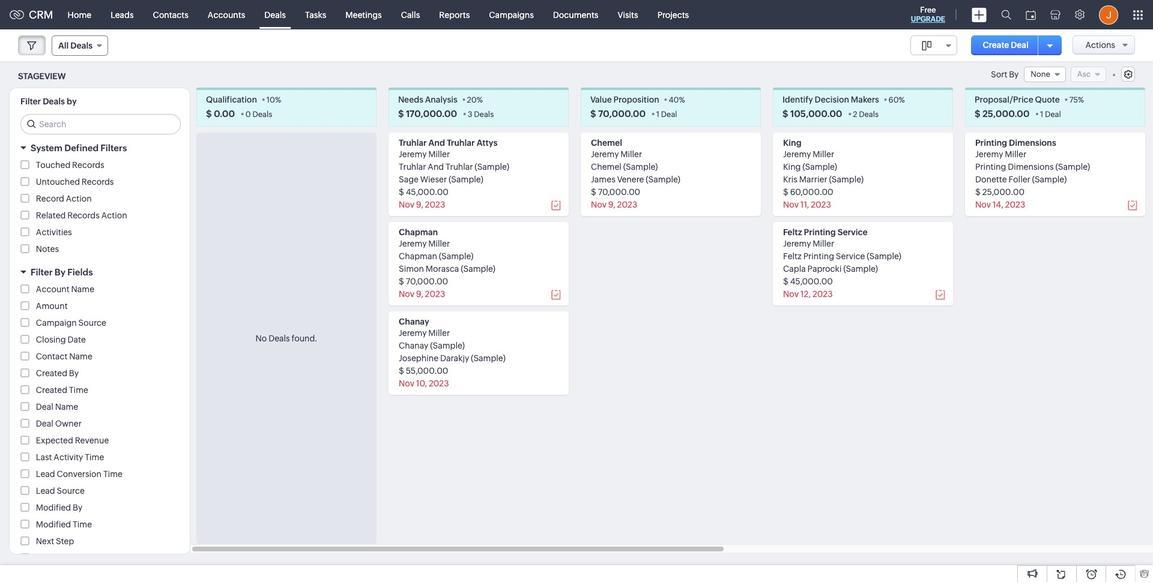 Task type: describe. For each thing, give the bounding box(es) containing it.
0 deals
[[246, 110, 272, 119]]

$ inside king jeremy miller king (sample) kris marrier (sample) $ 60,000.00 nov 11, 2023
[[783, 188, 789, 197]]

printing up "paprocki"
[[803, 252, 834, 261]]

time up step
[[73, 520, 92, 530]]

record
[[36, 194, 64, 204]]

by for sort
[[1009, 70, 1019, 79]]

nov inside 'feltz printing service jeremy miller feltz printing service (sample) capla paprocki (sample) $ 45,000.00 nov 12, 2023'
[[783, 290, 799, 299]]

(sample) down printing dimensions (sample) link
[[1032, 175, 1067, 185]]

records for untouched
[[82, 177, 114, 187]]

date
[[68, 335, 86, 345]]

jeremy inside the chemel jeremy miller chemel (sample) james venere (sample) $ 70,000.00 nov 9, 2023
[[591, 150, 619, 159]]

(sample) up james venere (sample) link
[[623, 162, 658, 172]]

deals for 2 deals
[[859, 110, 879, 119]]

contact
[[36, 352, 68, 362]]

All Deals field
[[52, 35, 108, 56]]

70,000.00 for chapman jeremy miller chapman (sample) simon morasca (sample) $ 70,000.00 nov 9, 2023
[[406, 277, 448, 287]]

documents
[[553, 10, 599, 20]]

1 chapman from the top
[[399, 228, 438, 237]]

overall
[[36, 554, 64, 564]]

(sample) up simon morasca (sample) link on the top left of page
[[439, 252, 474, 261]]

defined
[[64, 143, 99, 153]]

25,000.00 inside printing dimensions jeremy miller printing dimensions (sample) donette foller (sample) $ 25,000.00 nov 14, 2023
[[982, 188, 1025, 197]]

overall sales duration
[[36, 554, 122, 564]]

2023 inside printing dimensions jeremy miller printing dimensions (sample) donette foller (sample) $ 25,000.00 nov 14, 2023
[[1005, 200, 1025, 210]]

(sample) up donette foller (sample) link at the top right
[[1056, 162, 1090, 172]]

morasca
[[426, 264, 459, 274]]

1 vertical spatial dimensions
[[1008, 162, 1054, 172]]

miller inside printing dimensions jeremy miller printing dimensions (sample) donette foller (sample) $ 25,000.00 nov 14, 2023
[[1005, 150, 1027, 159]]

deal down quote on the top
[[1045, 110, 1061, 119]]

jeremy inside chanay jeremy miller chanay (sample) josephine darakjy (sample) $ 55,000.00 nov 10, 2023
[[399, 329, 427, 338]]

filter by fields button
[[10, 262, 190, 283]]

actions
[[1086, 40, 1115, 50]]

chanay link
[[399, 317, 429, 327]]

nov inside the chapman jeremy miller chapman (sample) simon morasca (sample) $ 70,000.00 nov 9, 2023
[[399, 290, 414, 299]]

home link
[[58, 0, 101, 29]]

free upgrade
[[911, 5, 945, 23]]

$ down proposal/price
[[975, 109, 981, 119]]

none
[[1031, 70, 1050, 79]]

truhlar down $ 170,000.00
[[399, 138, 427, 148]]

leads link
[[101, 0, 143, 29]]

deal up expected
[[36, 419, 53, 429]]

1 chemel from the top
[[591, 138, 622, 148]]

calendar image
[[1026, 10, 1036, 20]]

create menu element
[[965, 0, 994, 29]]

40 %
[[669, 96, 685, 105]]

last activity time
[[36, 453, 104, 463]]

crm link
[[10, 8, 53, 21]]

paprocki
[[808, 264, 842, 274]]

0 vertical spatial 70,000.00
[[598, 109, 646, 119]]

tasks
[[305, 10, 326, 20]]

needs
[[398, 95, 423, 105]]

expected
[[36, 436, 73, 446]]

last
[[36, 453, 52, 463]]

deal owner
[[36, 419, 82, 429]]

truhlar up sage wieser (sample) link
[[446, 162, 473, 172]]

feltz printing service jeremy miller feltz printing service (sample) capla paprocki (sample) $ 45,000.00 nov 12, 2023
[[783, 228, 902, 299]]

owner
[[55, 419, 82, 429]]

contacts link
[[143, 0, 198, 29]]

sage wieser (sample) link
[[399, 175, 483, 185]]

filter for filter by fields
[[31, 267, 53, 278]]

9, inside truhlar and truhlar attys jeremy miller truhlar and truhlar (sample) sage wieser (sample) $ 45,000.00 nov 9, 2023
[[416, 200, 423, 210]]

deals for all deals
[[70, 41, 93, 50]]

% for $ 70,000.00
[[679, 96, 685, 105]]

lead source
[[36, 487, 85, 496]]

time right conversion
[[103, 470, 122, 479]]

related
[[36, 211, 66, 221]]

(sample) right morasca
[[461, 264, 496, 274]]

$ 170,000.00
[[398, 109, 457, 119]]

source for lead source
[[57, 487, 85, 496]]

$ inside truhlar and truhlar attys jeremy miller truhlar and truhlar (sample) sage wieser (sample) $ 45,000.00 nov 9, 2023
[[399, 188, 404, 197]]

name for contact name
[[69, 352, 92, 362]]

deal up deal owner
[[36, 403, 53, 412]]

60 %
[[889, 96, 905, 105]]

account
[[36, 285, 69, 294]]

1 25,000.00 from the top
[[983, 109, 1030, 119]]

11,
[[801, 200, 809, 210]]

king jeremy miller king (sample) kris marrier (sample) $ 60,000.00 nov 11, 2023
[[783, 138, 864, 210]]

2023 inside the chemel jeremy miller chemel (sample) james venere (sample) $ 70,000.00 nov 9, 2023
[[617, 200, 637, 210]]

170,000.00
[[406, 109, 457, 119]]

printing dimensions link
[[975, 138, 1056, 148]]

chemel (sample) link
[[591, 162, 658, 172]]

2 deals
[[853, 110, 879, 119]]

2 king from the top
[[783, 162, 801, 172]]

filters
[[101, 143, 127, 153]]

josephine
[[399, 354, 438, 364]]

70,000.00 for chemel jeremy miller chemel (sample) james venere (sample) $ 70,000.00 nov 9, 2023
[[598, 188, 640, 197]]

(sample) right "darakjy" on the left bottom
[[471, 354, 506, 364]]

untouched
[[36, 177, 80, 187]]

40
[[669, 96, 679, 105]]

jeremy inside king jeremy miller king (sample) kris marrier (sample) $ 60,000.00 nov 11, 2023
[[783, 150, 811, 159]]

fields
[[67, 267, 93, 278]]

printing down "11,"
[[804, 228, 836, 237]]

free
[[920, 5, 936, 14]]

upgrade
[[911, 15, 945, 23]]

20 %
[[467, 96, 483, 105]]

$ 25,000.00
[[975, 109, 1030, 119]]

truhlar and truhlar attys jeremy miller truhlar and truhlar (sample) sage wieser (sample) $ 45,000.00 nov 9, 2023
[[399, 138, 509, 210]]

chemel link
[[591, 138, 622, 148]]

create menu image
[[972, 8, 987, 22]]

nov inside printing dimensions jeremy miller printing dimensions (sample) donette foller (sample) $ 25,000.00 nov 14, 2023
[[975, 200, 991, 210]]

filter deals by
[[20, 97, 77, 106]]

attys
[[477, 138, 498, 148]]

9, for chapman jeremy miller chapman (sample) simon morasca (sample) $ 70,000.00 nov 9, 2023
[[416, 290, 423, 299]]

notes
[[36, 245, 59, 254]]

miller inside the chapman jeremy miller chapman (sample) simon morasca (sample) $ 70,000.00 nov 9, 2023
[[428, 239, 450, 249]]

0
[[246, 110, 251, 119]]

search image
[[1001, 10, 1011, 20]]

account name
[[36, 285, 94, 294]]

name for deal name
[[55, 403, 78, 412]]

proposition
[[614, 95, 659, 105]]

time down revenue
[[85, 453, 104, 463]]

2
[[853, 110, 857, 119]]

2023 inside truhlar and truhlar attys jeremy miller truhlar and truhlar (sample) sage wieser (sample) $ 45,000.00 nov 9, 2023
[[425, 200, 445, 210]]

value
[[590, 95, 612, 105]]

10,
[[416, 379, 427, 389]]

45,000.00 inside 'feltz printing service jeremy miller feltz printing service (sample) capla paprocki (sample) $ 45,000.00 nov 12, 2023'
[[790, 277, 833, 287]]

deals left tasks link
[[264, 10, 286, 20]]

14,
[[993, 200, 1004, 210]]

created time
[[36, 386, 88, 395]]

deals for no deals found.
[[269, 334, 290, 344]]

truhlar and truhlar attys link
[[399, 138, 498, 148]]

create
[[983, 40, 1009, 50]]

1 for 70,000.00
[[656, 110, 660, 119]]

no deals found.
[[256, 334, 317, 344]]

% for $ 105,000.00
[[899, 96, 905, 105]]

size image
[[922, 40, 931, 51]]

$ inside chanay jeremy miller chanay (sample) josephine darakjy (sample) $ 55,000.00 nov 10, 2023
[[399, 367, 404, 376]]

filter by fields
[[31, 267, 93, 278]]

truhlar and truhlar (sample) link
[[399, 162, 509, 172]]

time down created by
[[69, 386, 88, 395]]

2023 inside chanay jeremy miller chanay (sample) josephine darakjy (sample) $ 55,000.00 nov 10, 2023
[[429, 379, 449, 389]]

printing down $ 25,000.00
[[975, 138, 1007, 148]]

kris marrier (sample) link
[[783, 175, 864, 185]]

3
[[468, 110, 472, 119]]

meetings
[[346, 10, 382, 20]]

10 %
[[266, 96, 281, 105]]

josephine darakjy (sample) link
[[399, 354, 506, 364]]

lead for lead source
[[36, 487, 55, 496]]

sort by
[[991, 70, 1019, 79]]

contacts
[[153, 10, 189, 20]]

3 deals
[[468, 110, 494, 119]]

created for created time
[[36, 386, 67, 395]]

deal inside button
[[1011, 40, 1029, 50]]

activities
[[36, 228, 72, 237]]

% for $ 25,000.00
[[1078, 96, 1084, 105]]

accounts
[[208, 10, 245, 20]]

2 chanay from the top
[[399, 341, 429, 351]]

1 horizontal spatial action
[[101, 211, 127, 221]]

printing dimensions (sample) link
[[975, 162, 1090, 172]]

0 vertical spatial action
[[66, 194, 92, 204]]

2023 inside 'feltz printing service jeremy miller feltz printing service (sample) capla paprocki (sample) $ 45,000.00 nov 12, 2023'
[[813, 290, 833, 299]]

(sample) down truhlar and truhlar (sample) link
[[449, 175, 483, 185]]

deal name
[[36, 403, 78, 412]]

Search text field
[[21, 115, 180, 134]]

% for $ 0.00
[[275, 96, 281, 105]]



Task type: locate. For each thing, give the bounding box(es) containing it.
source down conversion
[[57, 487, 85, 496]]

deals for 3 deals
[[474, 110, 494, 119]]

deals right 3
[[474, 110, 494, 119]]

9, down simon
[[416, 290, 423, 299]]

1 vertical spatial lead
[[36, 487, 55, 496]]

75
[[1069, 96, 1078, 105]]

9, down the sage
[[416, 200, 423, 210]]

$ 70,000.00
[[590, 109, 646, 119]]

record action
[[36, 194, 92, 204]]

chanay up josephine
[[399, 341, 429, 351]]

feltz printing service (sample) link
[[783, 252, 902, 261]]

filter inside dropdown button
[[31, 267, 53, 278]]

2 % from the left
[[477, 96, 483, 105]]

105,000.00
[[790, 109, 842, 119]]

search element
[[994, 0, 1019, 29]]

filter up account
[[31, 267, 53, 278]]

1 vertical spatial chemel
[[591, 162, 622, 172]]

truhlar up the sage
[[399, 162, 426, 172]]

2 vertical spatial 70,000.00
[[406, 277, 448, 287]]

lead for lead conversion time
[[36, 470, 55, 479]]

0.00
[[214, 109, 235, 119]]

accounts link
[[198, 0, 255, 29]]

1 for 25,000.00
[[1040, 110, 1043, 119]]

55,000.00
[[406, 367, 448, 376]]

jeremy down chanay link
[[399, 329, 427, 338]]

system
[[31, 143, 62, 153]]

(sample) up capla paprocki (sample) link
[[867, 252, 902, 261]]

$ down needs
[[398, 109, 404, 119]]

printing dimensions jeremy miller printing dimensions (sample) donette foller (sample) $ 25,000.00 nov 14, 2023
[[975, 138, 1090, 210]]

created for created by
[[36, 369, 67, 379]]

$ inside the chapman jeremy miller chapman (sample) simon morasca (sample) $ 70,000.00 nov 9, 2023
[[399, 277, 404, 287]]

james
[[591, 175, 615, 185]]

create deal
[[983, 40, 1029, 50]]

tasks link
[[295, 0, 336, 29]]

by
[[1009, 70, 1019, 79], [55, 267, 65, 278], [69, 369, 79, 379], [73, 504, 82, 513]]

2023 down venere
[[617, 200, 637, 210]]

chanay (sample) link
[[399, 341, 465, 351]]

2 1 from the left
[[1040, 110, 1043, 119]]

0 horizontal spatial 1 deal
[[656, 110, 677, 119]]

(sample) up josephine darakjy (sample) link
[[430, 341, 465, 351]]

0 vertical spatial source
[[78, 319, 106, 328]]

deals for filter deals by
[[43, 97, 65, 106]]

1 1 from the left
[[656, 110, 660, 119]]

0 horizontal spatial 1
[[656, 110, 660, 119]]

2 vertical spatial records
[[67, 211, 100, 221]]

feltz up capla
[[783, 252, 802, 261]]

0 vertical spatial filter
[[20, 97, 41, 106]]

0 vertical spatial name
[[71, 285, 94, 294]]

next
[[36, 537, 54, 547]]

45,000.00 down wieser at the top of the page
[[406, 188, 449, 197]]

name up owner at the left
[[55, 403, 78, 412]]

1 vertical spatial action
[[101, 211, 127, 221]]

1 lead from the top
[[36, 470, 55, 479]]

by up account name
[[55, 267, 65, 278]]

nov left the 12,
[[783, 290, 799, 299]]

name for account name
[[71, 285, 94, 294]]

campaign source
[[36, 319, 106, 328]]

reports
[[439, 10, 470, 20]]

5 % from the left
[[1078, 96, 1084, 105]]

miller up 'chanay (sample)' link
[[428, 329, 450, 338]]

marrier
[[799, 175, 827, 185]]

deals left the "by" on the left of the page
[[43, 97, 65, 106]]

kris
[[783, 175, 798, 185]]

chanay jeremy miller chanay (sample) josephine darakjy (sample) $ 55,000.00 nov 10, 2023
[[399, 317, 506, 389]]

1 modified from the top
[[36, 504, 71, 513]]

meetings link
[[336, 0, 391, 29]]

dimensions up printing dimensions (sample) link
[[1009, 138, 1056, 148]]

modified for modified time
[[36, 520, 71, 530]]

step
[[56, 537, 74, 547]]

$ inside printing dimensions jeremy miller printing dimensions (sample) donette foller (sample) $ 25,000.00 nov 14, 2023
[[975, 188, 981, 197]]

2023 down wieser at the top of the page
[[425, 200, 445, 210]]

$ inside 'feltz printing service jeremy miller feltz printing service (sample) capla paprocki (sample) $ 45,000.00 nov 12, 2023'
[[783, 277, 789, 287]]

filter for filter deals by
[[20, 97, 41, 106]]

1 feltz from the top
[[783, 228, 802, 237]]

1 king from the top
[[783, 138, 802, 148]]

$ inside the chemel jeremy miller chemel (sample) james venere (sample) $ 70,000.00 nov 9, 2023
[[591, 188, 596, 197]]

qualification
[[206, 95, 257, 105]]

None field
[[910, 35, 957, 55]]

expected revenue
[[36, 436, 109, 446]]

system defined filters
[[31, 143, 127, 153]]

untouched records
[[36, 177, 114, 187]]

1 deal for $ 25,000.00
[[1040, 110, 1061, 119]]

3 % from the left
[[679, 96, 685, 105]]

needs analysis
[[398, 95, 458, 105]]

records for touched
[[72, 161, 104, 170]]

documents link
[[543, 0, 608, 29]]

1 vertical spatial records
[[82, 177, 114, 187]]

$ down donette
[[975, 188, 981, 197]]

1 vertical spatial chapman
[[399, 252, 437, 261]]

1 vertical spatial 70,000.00
[[598, 188, 640, 197]]

by right sort
[[1009, 70, 1019, 79]]

leads
[[111, 10, 134, 20]]

visits link
[[608, 0, 648, 29]]

4 % from the left
[[899, 96, 905, 105]]

(sample) up the kris marrier (sample) link
[[803, 162, 837, 172]]

action
[[66, 194, 92, 204], [101, 211, 127, 221]]

9, down james at the right of page
[[608, 200, 616, 210]]

1 % from the left
[[275, 96, 281, 105]]

1 down quote on the top
[[1040, 110, 1043, 119]]

chapman jeremy miller chapman (sample) simon morasca (sample) $ 70,000.00 nov 9, 2023
[[399, 228, 496, 299]]

70,000.00 down morasca
[[406, 277, 448, 287]]

modified up next step
[[36, 520, 71, 530]]

(sample) right marrier
[[829, 175, 864, 185]]

%
[[275, 96, 281, 105], [477, 96, 483, 105], [679, 96, 685, 105], [899, 96, 905, 105], [1078, 96, 1084, 105]]

$ down james at the right of page
[[591, 188, 596, 197]]

2023 down 55,000.00
[[429, 379, 449, 389]]

1 vertical spatial 25,000.00
[[982, 188, 1025, 197]]

jeremy inside the chapman jeremy miller chapman (sample) simon morasca (sample) $ 70,000.00 nov 9, 2023
[[399, 239, 427, 249]]

lead down last
[[36, 470, 55, 479]]

2023 down 60,000.00
[[811, 200, 831, 210]]

revenue
[[75, 436, 109, 446]]

2 1 deal from the left
[[1040, 110, 1061, 119]]

chemel up james at the right of page
[[591, 162, 622, 172]]

identify
[[783, 95, 813, 105]]

0 horizontal spatial action
[[66, 194, 92, 204]]

0 vertical spatial created
[[36, 369, 67, 379]]

2023 right the 12,
[[813, 290, 833, 299]]

chemel up chemel (sample) link
[[591, 138, 622, 148]]

2 25,000.00 from the top
[[982, 188, 1025, 197]]

created up deal name
[[36, 386, 67, 395]]

70,000.00 down the "value proposition"
[[598, 109, 646, 119]]

1 horizontal spatial 1
[[1040, 110, 1043, 119]]

1 deal down 40
[[656, 110, 677, 119]]

and
[[429, 138, 445, 148], [428, 162, 444, 172]]

1 vertical spatial name
[[69, 352, 92, 362]]

1 vertical spatial and
[[428, 162, 444, 172]]

records down 'defined'
[[72, 161, 104, 170]]

(sample) down attys
[[475, 162, 509, 172]]

1 deal for $ 70,000.00
[[656, 110, 677, 119]]

0 vertical spatial dimensions
[[1009, 138, 1056, 148]]

jeremy up donette
[[975, 150, 1003, 159]]

profile image
[[1099, 5, 1118, 24]]

45,000.00
[[406, 188, 449, 197], [790, 277, 833, 287]]

projects
[[657, 10, 689, 20]]

0 vertical spatial and
[[429, 138, 445, 148]]

by for created
[[69, 369, 79, 379]]

1 horizontal spatial 1 deal
[[1040, 110, 1061, 119]]

0 vertical spatial records
[[72, 161, 104, 170]]

wieser
[[420, 175, 447, 185]]

miller up chemel (sample) link
[[621, 150, 642, 159]]

miller inside truhlar and truhlar attys jeremy miller truhlar and truhlar (sample) sage wieser (sample) $ 45,000.00 nov 9, 2023
[[428, 150, 450, 159]]

25,000.00 down proposal/price
[[983, 109, 1030, 119]]

chapman up simon
[[399, 252, 437, 261]]

profile element
[[1092, 0, 1126, 29]]

$
[[206, 109, 212, 119], [398, 109, 404, 119], [590, 109, 596, 119], [783, 109, 788, 119], [975, 109, 981, 119], [399, 188, 404, 197], [591, 188, 596, 197], [783, 188, 789, 197], [975, 188, 981, 197], [399, 277, 404, 287], [783, 277, 789, 287], [399, 367, 404, 376]]

king (sample) link
[[783, 162, 837, 172]]

quote
[[1035, 95, 1060, 105]]

(sample) down feltz printing service (sample) link
[[843, 264, 878, 274]]

by inside 'filter by fields' dropdown button
[[55, 267, 65, 278]]

1 deal down quote on the top
[[1040, 110, 1061, 119]]

jeremy inside truhlar and truhlar attys jeremy miller truhlar and truhlar (sample) sage wieser (sample) $ 45,000.00 nov 9, 2023
[[399, 150, 427, 159]]

records down record action
[[67, 211, 100, 221]]

miller inside 'feltz printing service jeremy miller feltz printing service (sample) capla paprocki (sample) $ 45,000.00 nov 12, 2023'
[[813, 239, 834, 249]]

records for related
[[67, 211, 100, 221]]

None field
[[1024, 67, 1066, 82]]

0 vertical spatial feltz
[[783, 228, 802, 237]]

nov down simon
[[399, 290, 414, 299]]

miller inside chanay jeremy miller chanay (sample) josephine darakjy (sample) $ 55,000.00 nov 10, 2023
[[428, 329, 450, 338]]

% right proposition
[[679, 96, 685, 105]]

no
[[256, 334, 267, 344]]

miller inside the chemel jeremy miller chemel (sample) james venere (sample) $ 70,000.00 nov 9, 2023
[[621, 150, 642, 159]]

feltz down "11,"
[[783, 228, 802, 237]]

truhlar up truhlar and truhlar (sample) link
[[447, 138, 475, 148]]

2 feltz from the top
[[783, 252, 802, 261]]

chapman link
[[399, 228, 438, 237]]

miller inside king jeremy miller king (sample) kris marrier (sample) $ 60,000.00 nov 11, 2023
[[813, 150, 834, 159]]

by up modified time
[[73, 504, 82, 513]]

nov
[[399, 200, 414, 210], [591, 200, 607, 210], [783, 200, 799, 210], [975, 200, 991, 210], [399, 290, 414, 299], [783, 290, 799, 299], [399, 379, 414, 389]]

touched
[[36, 161, 70, 170]]

deals right no
[[269, 334, 290, 344]]

action down untouched records
[[101, 211, 127, 221]]

2 vertical spatial name
[[55, 403, 78, 412]]

2 modified from the top
[[36, 520, 71, 530]]

feltz printing service link
[[783, 228, 868, 237]]

1 vertical spatial created
[[36, 386, 67, 395]]

1 deal
[[656, 110, 677, 119], [1040, 110, 1061, 119]]

1 vertical spatial source
[[57, 487, 85, 496]]

2 chemel from the top
[[591, 162, 622, 172]]

deal down 40
[[661, 110, 677, 119]]

nov inside truhlar and truhlar attys jeremy miller truhlar and truhlar (sample) sage wieser (sample) $ 45,000.00 nov 9, 2023
[[399, 200, 414, 210]]

create deal button
[[971, 35, 1041, 55]]

deals inside "field"
[[70, 41, 93, 50]]

9, inside the chemel jeremy miller chemel (sample) james venere (sample) $ 70,000.00 nov 9, 2023
[[608, 200, 616, 210]]

deals right "all"
[[70, 41, 93, 50]]

name down fields
[[71, 285, 94, 294]]

service up feltz printing service (sample) link
[[838, 228, 868, 237]]

$ down identify
[[783, 109, 788, 119]]

miller down feltz printing service link
[[813, 239, 834, 249]]

modified down lead source in the bottom left of the page
[[36, 504, 71, 513]]

1 vertical spatial chanay
[[399, 341, 429, 351]]

filter down the stageview
[[20, 97, 41, 106]]

1 1 deal from the left
[[656, 110, 677, 119]]

printing up donette
[[975, 162, 1006, 172]]

conversion
[[57, 470, 102, 479]]

45,000.00 up the 12,
[[790, 277, 833, 287]]

$ left 0.00
[[206, 109, 212, 119]]

0 vertical spatial chanay
[[399, 317, 429, 327]]

% for $ 170,000.00
[[477, 96, 483, 105]]

70,000.00 down venere
[[598, 188, 640, 197]]

$ down simon
[[399, 277, 404, 287]]

feltz
[[783, 228, 802, 237], [783, 252, 802, 261]]

$ 105,000.00
[[783, 109, 842, 119]]

0 vertical spatial chapman
[[399, 228, 438, 237]]

records down the touched records
[[82, 177, 114, 187]]

2 lead from the top
[[36, 487, 55, 496]]

2023 right 14,
[[1005, 200, 1025, 210]]

1 vertical spatial king
[[783, 162, 801, 172]]

70,000.00 inside the chapman jeremy miller chapman (sample) simon morasca (sample) $ 70,000.00 nov 9, 2023
[[406, 277, 448, 287]]

0 vertical spatial king
[[783, 138, 802, 148]]

by for filter
[[55, 267, 65, 278]]

crm
[[29, 8, 53, 21]]

1 vertical spatial feltz
[[783, 252, 802, 261]]

service up capla paprocki (sample) link
[[836, 252, 865, 261]]

0 horizontal spatial 45,000.00
[[406, 188, 449, 197]]

1 vertical spatial 45,000.00
[[790, 277, 833, 287]]

2 created from the top
[[36, 386, 67, 395]]

$ down value
[[590, 109, 596, 119]]

and up truhlar and truhlar (sample) link
[[429, 138, 445, 148]]

45,000.00 inside truhlar and truhlar attys jeremy miller truhlar and truhlar (sample) sage wieser (sample) $ 45,000.00 nov 9, 2023
[[406, 188, 449, 197]]

chanay up 'chanay (sample)' link
[[399, 317, 429, 327]]

70,000.00 inside the chemel jeremy miller chemel (sample) james venere (sample) $ 70,000.00 nov 9, 2023
[[598, 188, 640, 197]]

touched records
[[36, 161, 104, 170]]

0 vertical spatial modified
[[36, 504, 71, 513]]

dimensions up donette foller (sample) link at the top right
[[1008, 162, 1054, 172]]

0 vertical spatial chemel
[[591, 138, 622, 148]]

jeremy up the sage
[[399, 150, 427, 159]]

60
[[889, 96, 899, 105]]

deals right '2'
[[859, 110, 879, 119]]

modified by
[[36, 504, 82, 513]]

service
[[838, 228, 868, 237], [836, 252, 865, 261]]

nov left "11,"
[[783, 200, 799, 210]]

value proposition
[[590, 95, 659, 105]]

$ down capla
[[783, 277, 789, 287]]

source for campaign source
[[78, 319, 106, 328]]

miller down printing dimensions link
[[1005, 150, 1027, 159]]

1 vertical spatial filter
[[31, 267, 53, 278]]

dimensions
[[1009, 138, 1056, 148], [1008, 162, 1054, 172]]

darakjy
[[440, 354, 469, 364]]

9, for chemel jeremy miller chemel (sample) james venere (sample) $ 70,000.00 nov 9, 2023
[[608, 200, 616, 210]]

(sample) right venere
[[646, 175, 680, 185]]

nov inside king jeremy miller king (sample) kris marrier (sample) $ 60,000.00 nov 11, 2023
[[783, 200, 799, 210]]

jeremy inside printing dimensions jeremy miller printing dimensions (sample) donette foller (sample) $ 25,000.00 nov 14, 2023
[[975, 150, 1003, 159]]

chemel jeremy miller chemel (sample) james venere (sample) $ 70,000.00 nov 9, 2023
[[591, 138, 680, 210]]

miller
[[428, 150, 450, 159], [621, 150, 642, 159], [813, 150, 834, 159], [1005, 150, 1027, 159], [428, 239, 450, 249], [813, 239, 834, 249], [428, 329, 450, 338]]

modified for modified by
[[36, 504, 71, 513]]

stageview
[[18, 71, 66, 81]]

1 horizontal spatial 45,000.00
[[790, 277, 833, 287]]

found.
[[292, 334, 317, 344]]

next step
[[36, 537, 74, 547]]

lead conversion time
[[36, 470, 122, 479]]

home
[[68, 10, 91, 20]]

1 chanay from the top
[[399, 317, 429, 327]]

0 vertical spatial 25,000.00
[[983, 109, 1030, 119]]

deals for 0 deals
[[252, 110, 272, 119]]

closing
[[36, 335, 66, 345]]

2023 down morasca
[[425, 290, 445, 299]]

1 created from the top
[[36, 369, 67, 379]]

deals right "0"
[[252, 110, 272, 119]]

miller up king (sample) link
[[813, 150, 834, 159]]

0 vertical spatial service
[[838, 228, 868, 237]]

nov down james at the right of page
[[591, 200, 607, 210]]

(sample)
[[475, 162, 509, 172], [623, 162, 658, 172], [803, 162, 837, 172], [1056, 162, 1090, 172], [449, 175, 483, 185], [646, 175, 680, 185], [829, 175, 864, 185], [1032, 175, 1067, 185], [439, 252, 474, 261], [867, 252, 902, 261], [461, 264, 496, 274], [843, 264, 878, 274], [430, 341, 465, 351], [471, 354, 506, 364]]

9, inside the chapman jeremy miller chapman (sample) simon morasca (sample) $ 70,000.00 nov 9, 2023
[[416, 290, 423, 299]]

amount
[[36, 302, 68, 311]]

chapman up chapman (sample) link
[[399, 228, 438, 237]]

nov inside chanay jeremy miller chanay (sample) josephine darakjy (sample) $ 55,000.00 nov 10, 2023
[[399, 379, 414, 389]]

deals link
[[255, 0, 295, 29]]

0 vertical spatial 45,000.00
[[406, 188, 449, 197]]

1 vertical spatial modified
[[36, 520, 71, 530]]

lead up modified by at the left of the page
[[36, 487, 55, 496]]

2023 inside the chapman jeremy miller chapman (sample) simon morasca (sample) $ 70,000.00 nov 9, 2023
[[425, 290, 445, 299]]

nov inside the chemel jeremy miller chemel (sample) james venere (sample) $ 70,000.00 nov 9, 2023
[[591, 200, 607, 210]]

by for modified
[[73, 504, 82, 513]]

2 chapman from the top
[[399, 252, 437, 261]]

time
[[69, 386, 88, 395], [85, 453, 104, 463], [103, 470, 122, 479], [73, 520, 92, 530]]

2023 inside king jeremy miller king (sample) kris marrier (sample) $ 60,000.00 nov 11, 2023
[[811, 200, 831, 210]]

1 down proposition
[[656, 110, 660, 119]]

1 vertical spatial service
[[836, 252, 865, 261]]

0 vertical spatial lead
[[36, 470, 55, 479]]

jeremy inside 'feltz printing service jeremy miller feltz printing service (sample) capla paprocki (sample) $ 45,000.00 nov 12, 2023'
[[783, 239, 811, 249]]

created down contact
[[36, 369, 67, 379]]



Task type: vqa. For each thing, say whether or not it's contained in the screenshot.
Modified By
yes



